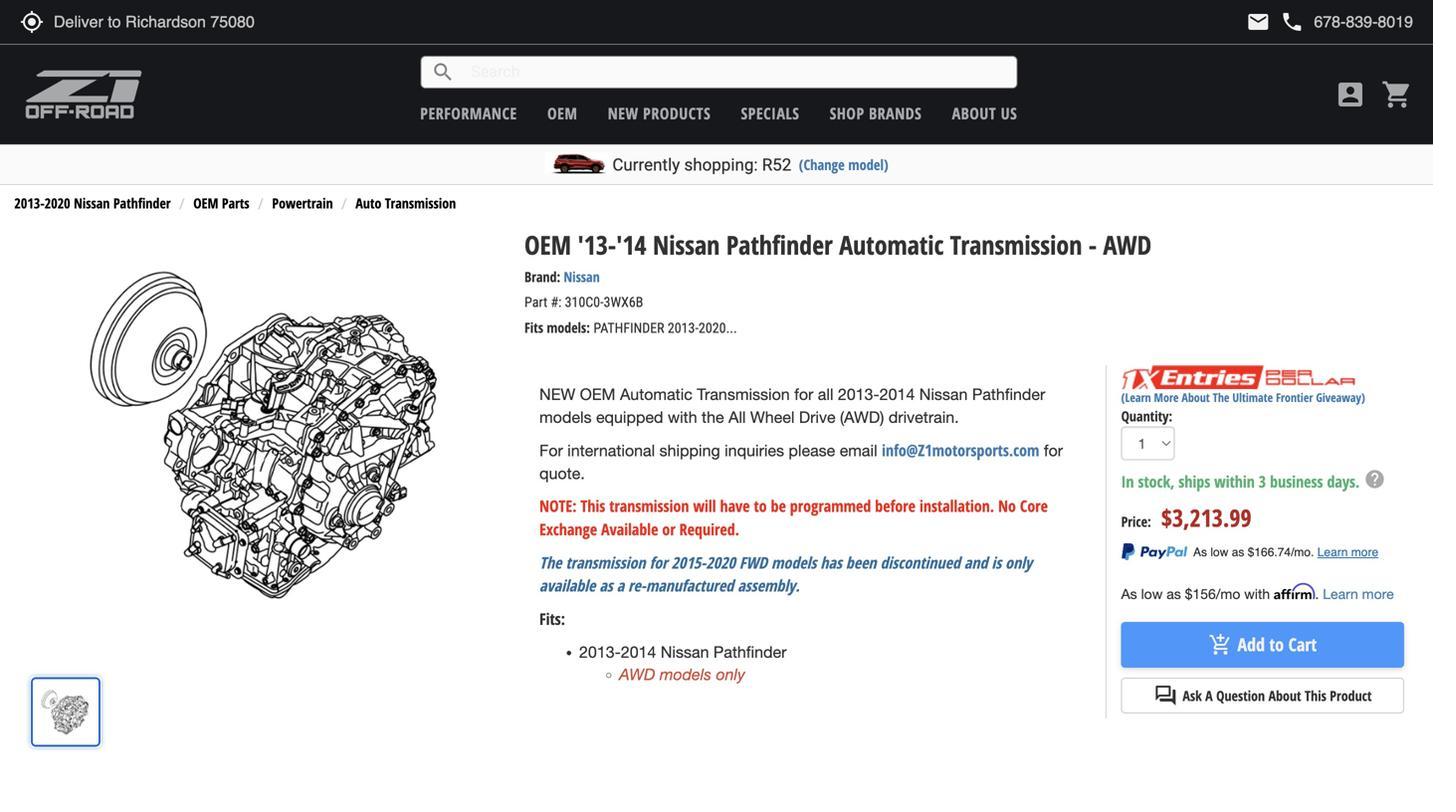 Task type: locate. For each thing, give the bounding box(es) containing it.
shopping_cart link
[[1377, 79, 1414, 111]]

0 vertical spatial transmission
[[385, 194, 456, 213]]

0 vertical spatial 2020
[[45, 194, 70, 213]]

1 horizontal spatial 2014
[[880, 386, 915, 404]]

about us link
[[952, 103, 1018, 124]]

about right question
[[1269, 686, 1302, 705]]

2015-
[[672, 552, 706, 573]]

new products
[[608, 103, 711, 124]]

no
[[999, 495, 1017, 517]]

2014
[[880, 386, 915, 404], [621, 643, 657, 662]]

a
[[1206, 686, 1213, 705]]

stock,
[[1139, 471, 1175, 493]]

nissan inside the new oem automatic transmission for all 2013-2014 nissan pathfinder models equipped with the all wheel drive (awd) drivetrain.
[[920, 386, 968, 404]]

more
[[1155, 389, 1179, 406]]

1 horizontal spatial only
[[1006, 552, 1033, 573]]

available
[[540, 575, 596, 597]]

0 horizontal spatial transmission
[[385, 194, 456, 213]]

been
[[846, 552, 877, 573]]

oem inside oem '13-'14 nissan pathfinder automatic transmission - awd brand: nissan part #: 310c0-3wx6b fits models: pathfinder 2013-2020...
[[525, 227, 571, 262]]

1 vertical spatial this
[[1305, 686, 1327, 705]]

2 vertical spatial about
[[1269, 686, 1302, 705]]

2 vertical spatial models
[[660, 665, 712, 684]]

add_shopping_cart
[[1209, 633, 1233, 657]]

1 horizontal spatial to
[[1270, 633, 1285, 657]]

1 vertical spatial with
[[1245, 586, 1271, 603]]

have
[[720, 495, 750, 517]]

0 vertical spatial models
[[540, 408, 592, 427]]

part
[[525, 294, 548, 311]]

'13-
[[578, 227, 616, 262]]

0 horizontal spatial as
[[600, 575, 613, 597]]

0 horizontal spatial with
[[668, 408, 698, 427]]

oem left parts
[[193, 194, 219, 213]]

performance link
[[420, 103, 517, 124]]

0 vertical spatial for
[[795, 386, 814, 404]]

only right is
[[1006, 552, 1033, 573]]

2014 up "drivetrain."
[[880, 386, 915, 404]]

0 vertical spatial transmission
[[610, 495, 689, 517]]

only
[[1006, 552, 1033, 573], [716, 665, 746, 684]]

2014 down re-
[[621, 643, 657, 662]]

oem inside the new oem automatic transmission for all 2013-2014 nissan pathfinder models equipped with the all wheel drive (awd) drivetrain.
[[580, 386, 616, 404]]

transmission up a
[[566, 552, 646, 573]]

0 vertical spatial with
[[668, 408, 698, 427]]

1 horizontal spatial the
[[1213, 389, 1230, 406]]

awd inside oem '13-'14 nissan pathfinder automatic transmission - awd brand: nissan part #: 310c0-3wx6b fits models: pathfinder 2013-2020...
[[1104, 227, 1152, 262]]

0 vertical spatial 2014
[[880, 386, 915, 404]]

account_box
[[1335, 79, 1367, 111]]

for left the '2015-'
[[650, 552, 668, 573]]

this up exchange
[[581, 495, 606, 517]]

0 vertical spatial to
[[754, 495, 767, 517]]

2013- inside 2013-2014 nissan pathfinder awd models only
[[580, 643, 621, 662]]

the transmission for 2015-2020 fwd models has been discontinued and is only available as a re-manufactured assembly.
[[540, 552, 1033, 597]]

0 horizontal spatial awd
[[619, 665, 656, 684]]

fits:
[[540, 608, 565, 630]]

0 horizontal spatial to
[[754, 495, 767, 517]]

0 horizontal spatial models
[[540, 408, 592, 427]]

as
[[600, 575, 613, 597], [1167, 586, 1182, 603]]

1 horizontal spatial automatic
[[840, 227, 944, 262]]

core
[[1020, 495, 1048, 517]]

pathfinder down r52
[[727, 227, 833, 262]]

for inside for quote.
[[1044, 442, 1063, 460]]

transmission right auto
[[385, 194, 456, 213]]

oem parts
[[193, 194, 250, 213]]

powertrain
[[272, 194, 333, 213]]

only inside 2013-2014 nissan pathfinder awd models only
[[716, 665, 746, 684]]

as left a
[[600, 575, 613, 597]]

specials link
[[741, 103, 800, 124]]

awd right -
[[1104, 227, 1152, 262]]

within
[[1215, 471, 1255, 493]]

frontier
[[1277, 389, 1314, 406]]

2 horizontal spatial about
[[1269, 686, 1302, 705]]

models down manufactured
[[660, 665, 712, 684]]

specials
[[741, 103, 800, 124]]

ask
[[1183, 686, 1203, 705]]

2 vertical spatial for
[[650, 552, 668, 573]]

as right "low"
[[1167, 586, 1182, 603]]

1 vertical spatial only
[[716, 665, 746, 684]]

search
[[431, 60, 455, 84]]

0 horizontal spatial automatic
[[620, 386, 693, 404]]

2014 inside the new oem automatic transmission for all 2013-2014 nissan pathfinder models equipped with the all wheel drive (awd) drivetrain.
[[880, 386, 915, 404]]

1 horizontal spatial awd
[[1104, 227, 1152, 262]]

awd inside 2013-2014 nissan pathfinder awd models only
[[619, 665, 656, 684]]

transmission up all
[[697, 386, 790, 404]]

to left be on the right bottom of the page
[[754, 495, 767, 517]]

1 vertical spatial the
[[540, 552, 562, 573]]

brand:
[[525, 267, 561, 286]]

pathfinder
[[594, 320, 665, 337]]

transmission inside oem '13-'14 nissan pathfinder automatic transmission - awd brand: nissan part #: 310c0-3wx6b fits models: pathfinder 2013-2020...
[[951, 227, 1083, 262]]

$156
[[1185, 586, 1216, 603]]

giveaway)
[[1317, 389, 1366, 406]]

0 horizontal spatial for
[[650, 552, 668, 573]]

0 vertical spatial awd
[[1104, 227, 1152, 262]]

to inside note: this transmission will have to be programmed before installation. no core exchange available or required.
[[754, 495, 767, 517]]

transmission inside the new oem automatic transmission for all 2013-2014 nissan pathfinder models equipped with the all wheel drive (awd) drivetrain.
[[697, 386, 790, 404]]

1 horizontal spatial for
[[795, 386, 814, 404]]

1 vertical spatial automatic
[[620, 386, 693, 404]]

1 vertical spatial transmission
[[951, 227, 1083, 262]]

my_location
[[20, 10, 44, 34]]

/mo
[[1216, 586, 1241, 603]]

with right the /mo
[[1245, 586, 1271, 603]]

1 vertical spatial to
[[1270, 633, 1285, 657]]

this inside question_answer ask a question about this product
[[1305, 686, 1327, 705]]

pathfinder down "assembly."
[[714, 643, 787, 662]]

new
[[540, 386, 576, 404]]

question_answer ask a question about this product
[[1154, 684, 1372, 708]]

1 vertical spatial awd
[[619, 665, 656, 684]]

2013-2014 nissan pathfinder awd models only
[[580, 643, 787, 684]]

the up available at the left
[[540, 552, 562, 573]]

nissan inside 2013-2014 nissan pathfinder awd models only
[[661, 643, 709, 662]]

ships
[[1179, 471, 1211, 493]]

1 horizontal spatial models
[[660, 665, 712, 684]]

models down new
[[540, 408, 592, 427]]

1 horizontal spatial as
[[1167, 586, 1182, 603]]

oem for oem
[[548, 103, 578, 124]]

us
[[1001, 103, 1018, 124]]

0 horizontal spatial this
[[581, 495, 606, 517]]

automatic down model)
[[840, 227, 944, 262]]

this
[[581, 495, 606, 517], [1305, 686, 1327, 705]]

0 horizontal spatial only
[[716, 665, 746, 684]]

nissan link
[[564, 267, 600, 286]]

for left all
[[795, 386, 814, 404]]

1 horizontal spatial transmission
[[697, 386, 790, 404]]

1 vertical spatial about
[[1182, 389, 1210, 406]]

1 horizontal spatial 2020
[[706, 552, 736, 573]]

automatic inside oem '13-'14 nissan pathfinder automatic transmission - awd brand: nissan part #: 310c0-3wx6b fits models: pathfinder 2013-2020...
[[840, 227, 944, 262]]

1 horizontal spatial this
[[1305, 686, 1327, 705]]

1 vertical spatial for
[[1044, 442, 1063, 460]]

phone
[[1281, 10, 1305, 34]]

oem
[[548, 103, 578, 124], [193, 194, 219, 213], [525, 227, 571, 262], [580, 386, 616, 404]]

the left ultimate
[[1213, 389, 1230, 406]]

0 horizontal spatial the
[[540, 552, 562, 573]]

pathfinder inside 2013-2014 nissan pathfinder awd models only
[[714, 643, 787, 662]]

auto
[[356, 194, 382, 213]]

1 vertical spatial 2020
[[706, 552, 736, 573]]

2013-2020 nissan pathfinder link
[[14, 194, 171, 213]]

transmission up available
[[610, 495, 689, 517]]

the inside the transmission for 2015-2020 fwd models has been discontinued and is only available as a re-manufactured assembly.
[[540, 552, 562, 573]]

new oem automatic transmission for all 2013-2014 nissan pathfinder models equipped with the all wheel drive (awd) drivetrain.
[[540, 386, 1046, 427]]

(awd)
[[840, 408, 885, 427]]

1 vertical spatial transmission
[[566, 552, 646, 573]]

oem parts link
[[193, 194, 250, 213]]

2 horizontal spatial for
[[1044, 442, 1063, 460]]

automatic up equipped
[[620, 386, 693, 404]]

about right 'more'
[[1182, 389, 1210, 406]]

oem '13-'14 nissan pathfinder automatic transmission - awd brand: nissan part #: 310c0-3wx6b fits models: pathfinder 2013-2020...
[[525, 227, 1152, 337]]

with left the
[[668, 408, 698, 427]]

transmission left -
[[951, 227, 1083, 262]]

oem up equipped
[[580, 386, 616, 404]]

pathfinder up info@z1motorsports.com
[[973, 386, 1046, 404]]

2 horizontal spatial transmission
[[951, 227, 1083, 262]]

the
[[702, 408, 724, 427]]

to right the add
[[1270, 633, 1285, 657]]

for international shipping inquiries please email info@z1motorsports.com
[[540, 440, 1040, 461]]

pathfinder inside oem '13-'14 nissan pathfinder automatic transmission - awd brand: nissan part #: 310c0-3wx6b fits models: pathfinder 2013-2020...
[[727, 227, 833, 262]]

a
[[617, 575, 625, 597]]

awd down re-
[[619, 665, 656, 684]]

0 horizontal spatial about
[[952, 103, 997, 124]]

0 vertical spatial only
[[1006, 552, 1033, 573]]

for up core
[[1044, 442, 1063, 460]]

1 vertical spatial models
[[772, 552, 817, 573]]

.
[[1316, 586, 1320, 603]]

with inside as low as $156 /mo with affirm . learn more
[[1245, 586, 1271, 603]]

shopping_cart
[[1382, 79, 1414, 111]]

info@z1motorsports.com link
[[882, 440, 1040, 461]]

only down "assembly."
[[716, 665, 746, 684]]

automatic
[[840, 227, 944, 262], [620, 386, 693, 404]]

for
[[540, 442, 563, 460]]

1 horizontal spatial about
[[1182, 389, 1210, 406]]

about left us
[[952, 103, 997, 124]]

performance
[[420, 103, 517, 124]]

oem left "new"
[[548, 103, 578, 124]]

0 horizontal spatial 2020
[[45, 194, 70, 213]]

models up "assembly."
[[772, 552, 817, 573]]

0 vertical spatial this
[[581, 495, 606, 517]]

3
[[1259, 471, 1267, 493]]

1 vertical spatial 2014
[[621, 643, 657, 662]]

0 vertical spatial about
[[952, 103, 997, 124]]

new
[[608, 103, 639, 124]]

2013- inside oem '13-'14 nissan pathfinder automatic transmission - awd brand: nissan part #: 310c0-3wx6b fits models: pathfinder 2013-2020...
[[668, 320, 699, 337]]

question_answer
[[1154, 684, 1178, 708]]

pathfinder inside the new oem automatic transmission for all 2013-2014 nissan pathfinder models equipped with the all wheel drive (awd) drivetrain.
[[973, 386, 1046, 404]]

2 vertical spatial transmission
[[697, 386, 790, 404]]

2 horizontal spatial models
[[772, 552, 817, 573]]

models:
[[547, 318, 590, 337]]

this left product on the right of page
[[1305, 686, 1327, 705]]

oem up brand:
[[525, 227, 571, 262]]

shop brands link
[[830, 103, 922, 124]]

0 horizontal spatial 2014
[[621, 643, 657, 662]]

assembly.
[[738, 575, 800, 597]]

for
[[795, 386, 814, 404], [1044, 442, 1063, 460], [650, 552, 668, 573]]

discontinued
[[881, 552, 961, 573]]

more
[[1363, 586, 1395, 603]]

0 vertical spatial automatic
[[840, 227, 944, 262]]

1 horizontal spatial with
[[1245, 586, 1271, 603]]



Task type: vqa. For each thing, say whether or not it's contained in the screenshot.
topmost THE AWD
yes



Task type: describe. For each thing, give the bounding box(es) containing it.
product
[[1331, 686, 1372, 705]]

models inside the transmission for 2015-2020 fwd models has been discontinued and is only available as a re-manufactured assembly.
[[772, 552, 817, 573]]

oem link
[[548, 103, 578, 124]]

be
[[771, 495, 786, 517]]

2013- inside the new oem automatic transmission for all 2013-2014 nissan pathfinder models equipped with the all wheel drive (awd) drivetrain.
[[838, 386, 880, 404]]

for quote.
[[540, 442, 1063, 483]]

business
[[1271, 471, 1324, 493]]

as low as $156 /mo with affirm . learn more
[[1122, 584, 1395, 603]]

about inside question_answer ask a question about this product
[[1269, 686, 1302, 705]]

Search search field
[[455, 57, 1017, 88]]

price: $3,213.99
[[1122, 502, 1252, 534]]

please
[[789, 442, 836, 460]]

note: this transmission will have to be programmed before installation. no core exchange available or required.
[[540, 495, 1048, 540]]

(learn
[[1122, 389, 1152, 406]]

z1 motorsports logo image
[[25, 70, 143, 119]]

mail
[[1247, 10, 1271, 34]]

shop
[[830, 103, 865, 124]]

only inside the transmission for 2015-2020 fwd models has been discontinued and is only available as a re-manufactured assembly.
[[1006, 552, 1033, 573]]

manufactured
[[646, 575, 734, 597]]

international
[[568, 442, 655, 460]]

automatic inside the new oem automatic transmission for all 2013-2014 nissan pathfinder models equipped with the all wheel drive (awd) drivetrain.
[[620, 386, 693, 404]]

3wx6b
[[604, 294, 644, 311]]

fwd
[[740, 552, 768, 573]]

products
[[643, 103, 711, 124]]

for inside the transmission for 2015-2020 fwd models has been discontinued and is only available as a re-manufactured assembly.
[[650, 552, 668, 573]]

installation.
[[920, 495, 995, 517]]

add_shopping_cart add to cart
[[1209, 633, 1318, 657]]

affirm
[[1275, 584, 1316, 601]]

auto transmission
[[356, 194, 456, 213]]

2020...
[[699, 320, 737, 337]]

as inside as low as $156 /mo with affirm . learn more
[[1167, 586, 1182, 603]]

quote.
[[540, 464, 585, 483]]

help
[[1365, 469, 1386, 491]]

all
[[729, 408, 746, 427]]

shopping:
[[684, 155, 758, 175]]

all
[[818, 386, 834, 404]]

for inside the new oem automatic transmission for all 2013-2014 nissan pathfinder models equipped with the all wheel drive (awd) drivetrain.
[[795, 386, 814, 404]]

2014 inside 2013-2014 nissan pathfinder awd models only
[[621, 643, 657, 662]]

programmed
[[790, 495, 872, 517]]

powertrain link
[[272, 194, 333, 213]]

low
[[1142, 586, 1163, 603]]

oem for oem parts
[[193, 194, 219, 213]]

models inside 2013-2014 nissan pathfinder awd models only
[[660, 665, 712, 684]]

0 vertical spatial the
[[1213, 389, 1230, 406]]

transmission inside the transmission for 2015-2020 fwd models has been discontinued and is only available as a re-manufactured assembly.
[[566, 552, 646, 573]]

currently
[[613, 155, 680, 175]]

(learn more about the ultimate frontier giveaway)
[[1122, 389, 1366, 406]]

#:
[[551, 294, 562, 311]]

(change
[[799, 155, 845, 174]]

currently shopping: r52 (change model)
[[613, 155, 889, 175]]

models inside the new oem automatic transmission for all 2013-2014 nissan pathfinder models equipped with the all wheel drive (awd) drivetrain.
[[540, 408, 592, 427]]

this inside note: this transmission will have to be programmed before installation. no core exchange available or required.
[[581, 495, 606, 517]]

has
[[821, 552, 842, 573]]

shop brands
[[830, 103, 922, 124]]

mail phone
[[1247, 10, 1305, 34]]

r52
[[762, 155, 792, 175]]

pathfinder left oem parts link
[[113, 194, 171, 213]]

is
[[992, 552, 1002, 573]]

account_box link
[[1330, 79, 1372, 111]]

new products link
[[608, 103, 711, 124]]

learn
[[1324, 586, 1359, 603]]

question
[[1217, 686, 1266, 705]]

in
[[1122, 471, 1135, 493]]

(learn more about the ultimate frontier giveaway) link
[[1122, 389, 1366, 406]]

fits
[[525, 318, 544, 337]]

add
[[1238, 633, 1266, 657]]

equipped
[[596, 408, 664, 427]]

note:
[[540, 495, 577, 517]]

available
[[601, 519, 659, 540]]

310c0-
[[565, 294, 604, 311]]

phone link
[[1281, 10, 1414, 34]]

2020 inside the transmission for 2015-2020 fwd models has been discontinued and is only available as a re-manufactured assembly.
[[706, 552, 736, 573]]

cart
[[1289, 633, 1318, 657]]

brands
[[869, 103, 922, 124]]

shipping
[[660, 442, 721, 460]]

2013-2020 nissan pathfinder
[[14, 194, 171, 213]]

as inside the transmission for 2015-2020 fwd models has been discontinued and is only available as a re-manufactured assembly.
[[600, 575, 613, 597]]

parts
[[222, 194, 250, 213]]

quantity:
[[1122, 407, 1173, 426]]

drive
[[799, 408, 836, 427]]

about us
[[952, 103, 1018, 124]]

info@z1motorsports.com
[[882, 440, 1040, 461]]

before
[[875, 495, 916, 517]]

wheel
[[751, 408, 795, 427]]

drivetrain.
[[889, 408, 959, 427]]

learn more link
[[1324, 586, 1395, 603]]

mail link
[[1247, 10, 1271, 34]]

with inside the new oem automatic transmission for all 2013-2014 nissan pathfinder models equipped with the all wheel drive (awd) drivetrain.
[[668, 408, 698, 427]]

transmission inside note: this transmission will have to be programmed before installation. no core exchange available or required.
[[610, 495, 689, 517]]

oem for oem '13-'14 nissan pathfinder automatic transmission - awd brand: nissan part #: 310c0-3wx6b fits models: pathfinder 2013-2020...
[[525, 227, 571, 262]]

(change model) link
[[799, 155, 889, 174]]

-
[[1089, 227, 1097, 262]]



